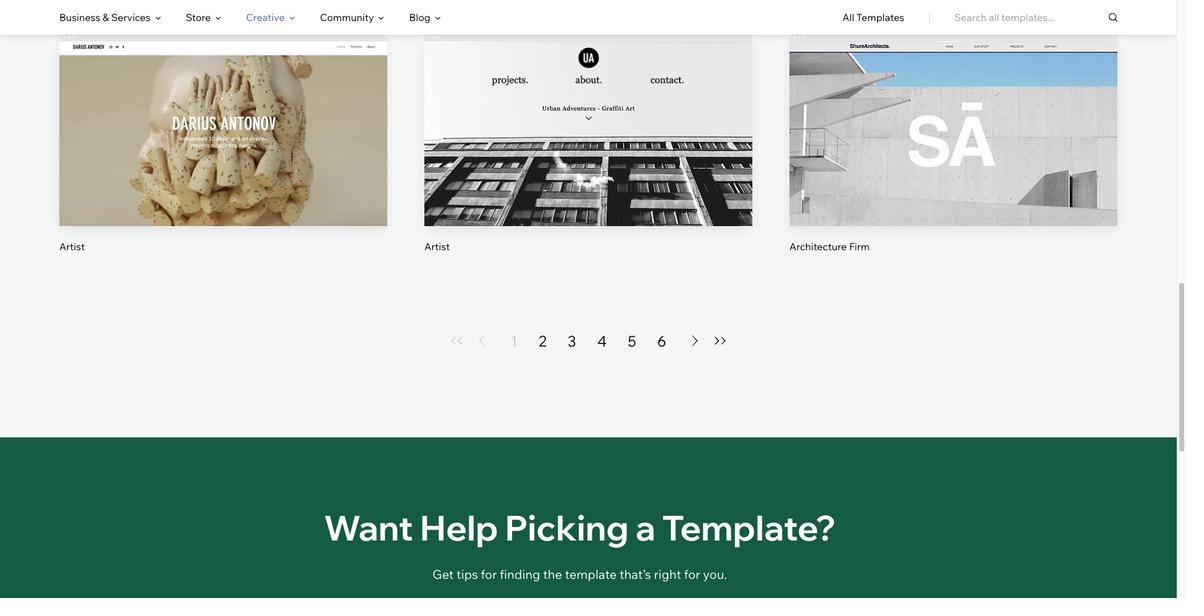 Task type: describe. For each thing, give the bounding box(es) containing it.
1
[[510, 332, 518, 350]]

community
[[320, 11, 374, 23]]

edit button for first design website templates - artist image
[[194, 100, 253, 130]]

2 link
[[539, 331, 547, 351]]

architecture firm group
[[790, 33, 1118, 253]]

business & services
[[59, 11, 151, 23]]

a
[[636, 506, 655, 549]]

1 artist group from the left
[[59, 33, 387, 253]]

view button for edit button related to 2nd design website templates - artist image
[[559, 142, 618, 172]]

architecture firm
[[790, 240, 870, 253]]

blog
[[409, 11, 430, 23]]

5
[[628, 332, 636, 350]]

view button for edit button inside the architecture firm group
[[924, 142, 983, 172]]

template
[[565, 566, 617, 582]]

store
[[186, 11, 211, 23]]

get
[[432, 566, 454, 582]]

4
[[597, 332, 607, 350]]

3 link
[[568, 331, 576, 351]]

all templates
[[843, 11, 904, 23]]

5 link
[[628, 331, 636, 351]]

2 artist group from the left
[[424, 33, 752, 253]]

view for first design website templates - artist image's edit button
[[212, 151, 235, 163]]

2 design website templates - artist image from the left
[[424, 41, 752, 226]]

6
[[657, 332, 666, 350]]

categories. use the left and right arrow keys to navigate the menu element
[[0, 0, 1177, 35]]

last page image
[[713, 337, 728, 345]]

categories by subject element
[[59, 1, 441, 34]]

architecture
[[790, 240, 847, 253]]

3
[[568, 332, 576, 350]]

you.
[[703, 566, 727, 582]]

edit inside architecture firm group
[[944, 109, 963, 121]]

edit button for 2nd design website templates - artist image
[[559, 100, 618, 130]]

finding
[[500, 566, 540, 582]]

design website templates - architecture firm image
[[790, 41, 1118, 226]]

creative
[[246, 11, 285, 23]]

the
[[543, 566, 562, 582]]

help
[[420, 506, 498, 549]]

&
[[103, 11, 109, 23]]

that's
[[620, 566, 651, 582]]

2 for from the left
[[684, 566, 700, 582]]

1 edit from the left
[[214, 109, 233, 121]]

right
[[654, 566, 681, 582]]

templates
[[857, 11, 904, 23]]

2
[[539, 332, 547, 350]]



Task type: locate. For each thing, give the bounding box(es) containing it.
edit button
[[194, 100, 253, 130], [559, 100, 618, 130], [924, 100, 983, 130]]

design website templates - artist image
[[59, 41, 387, 226], [424, 41, 752, 226]]

6 link
[[657, 331, 666, 351]]

Search search field
[[954, 0, 1118, 35]]

view inside architecture firm group
[[942, 151, 965, 163]]

want help picking a template?
[[324, 506, 836, 549]]

2 view button from the left
[[559, 142, 618, 172]]

services
[[111, 11, 151, 23]]

1 horizontal spatial artist
[[424, 240, 450, 253]]

want
[[324, 506, 413, 549]]

None search field
[[954, 0, 1118, 35]]

2 horizontal spatial view button
[[924, 142, 983, 172]]

2 horizontal spatial edit button
[[924, 100, 983, 130]]

1 horizontal spatial edit button
[[559, 100, 618, 130]]

0 horizontal spatial view
[[212, 151, 235, 163]]

2 horizontal spatial view
[[942, 151, 965, 163]]

artist for first design website templates - artist image
[[59, 240, 85, 253]]

2 horizontal spatial edit
[[944, 109, 963, 121]]

for left you.
[[684, 566, 700, 582]]

view button for first design website templates - artist image's edit button
[[194, 142, 253, 172]]

1 edit button from the left
[[194, 100, 253, 130]]

view for edit button inside the architecture firm group
[[942, 151, 965, 163]]

3 view from the left
[[942, 151, 965, 163]]

view
[[212, 151, 235, 163], [577, 151, 600, 163], [942, 151, 965, 163]]

edit button inside architecture firm group
[[924, 100, 983, 130]]

tips
[[456, 566, 478, 582]]

firm
[[849, 240, 870, 253]]

view for edit button related to 2nd design website templates - artist image
[[577, 151, 600, 163]]

view button inside architecture firm group
[[924, 142, 983, 172]]

view button
[[194, 142, 253, 172], [559, 142, 618, 172], [924, 142, 983, 172]]

template?
[[662, 506, 836, 549]]

2 view from the left
[[577, 151, 600, 163]]

0 horizontal spatial design website templates - artist image
[[59, 41, 387, 226]]

business
[[59, 11, 100, 23]]

all
[[843, 11, 854, 23]]

0 horizontal spatial artist group
[[59, 33, 387, 253]]

edit
[[214, 109, 233, 121], [579, 109, 598, 121], [944, 109, 963, 121]]

2 edit from the left
[[579, 109, 598, 121]]

artist group
[[59, 33, 387, 253], [424, 33, 752, 253]]

0 horizontal spatial for
[[481, 566, 497, 582]]

0 horizontal spatial edit
[[214, 109, 233, 121]]

get tips for finding the template that's right for you.
[[432, 566, 727, 582]]

for
[[481, 566, 497, 582], [684, 566, 700, 582]]

1 horizontal spatial edit
[[579, 109, 598, 121]]

0 horizontal spatial artist
[[59, 240, 85, 253]]

edit button for design website templates - architecture firm image
[[924, 100, 983, 130]]

3 edit button from the left
[[924, 100, 983, 130]]

3 edit from the left
[[944, 109, 963, 121]]

1 design website templates - artist image from the left
[[59, 41, 387, 226]]

for right "tips"
[[481, 566, 497, 582]]

4 link
[[597, 331, 607, 351]]

2 artist from the left
[[424, 240, 450, 253]]

next page image
[[687, 336, 702, 346]]

1 for from the left
[[481, 566, 497, 582]]

1 horizontal spatial for
[[684, 566, 700, 582]]

all templates link
[[843, 1, 904, 34]]

1 artist from the left
[[59, 240, 85, 253]]

artist for 2nd design website templates - artist image
[[424, 240, 450, 253]]

2 edit button from the left
[[559, 100, 618, 130]]

0 horizontal spatial view button
[[194, 142, 253, 172]]

0 horizontal spatial edit button
[[194, 100, 253, 130]]

1 horizontal spatial artist group
[[424, 33, 752, 253]]

1 horizontal spatial design website templates - artist image
[[424, 41, 752, 226]]

1 view button from the left
[[194, 142, 253, 172]]

artist
[[59, 240, 85, 253], [424, 240, 450, 253]]

1 view from the left
[[212, 151, 235, 163]]

1 horizontal spatial view
[[577, 151, 600, 163]]

3 view button from the left
[[924, 142, 983, 172]]

1 horizontal spatial view button
[[559, 142, 618, 172]]

picking
[[505, 506, 629, 549]]



Task type: vqa. For each thing, say whether or not it's contained in the screenshot.
the more—from
no



